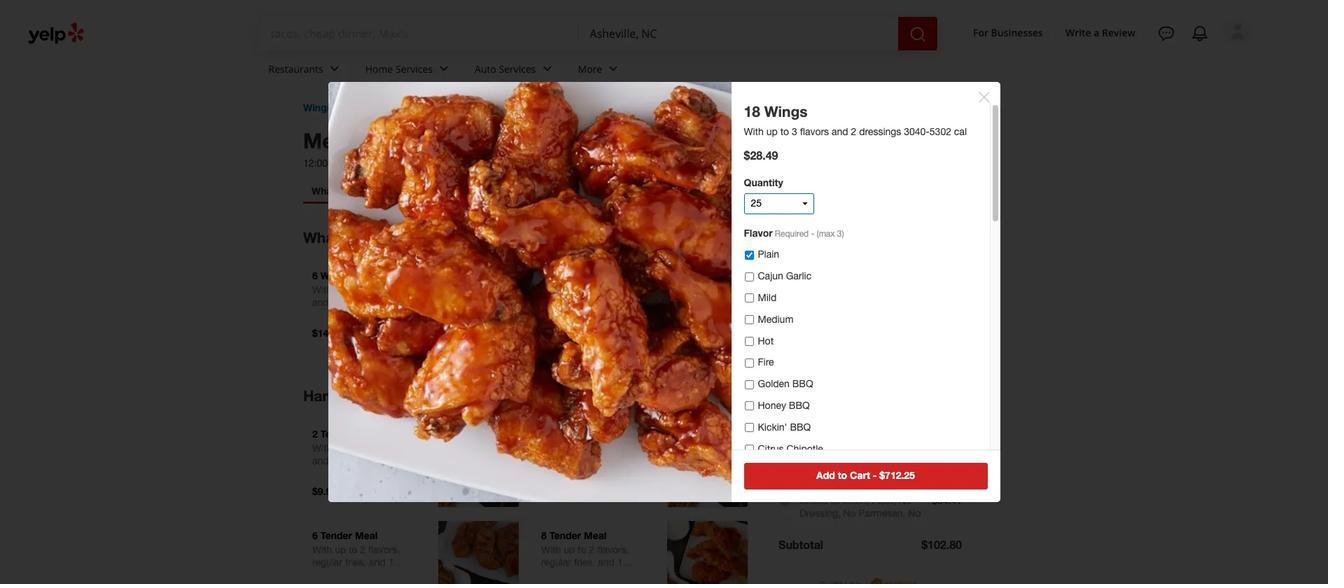Task type: describe. For each thing, give the bounding box(es) containing it.
18 wings with up to 3 flavors and 2 dressings 3040-5302 cal inside menu
[[541, 270, 654, 308]]

kickin' bbq
[[758, 422, 811, 433]]

regular for 2 tender meal
[[372, 443, 402, 454]]

- inside flavor required - (max 3)
[[812, 229, 815, 239]]

up inside 6 tender meal with up to 2 flavors, regular fries, and 1 dressing 1552-3491 cal
[[335, 544, 346, 555]]

×
[[977, 80, 992, 109]]

kickin'
[[758, 422, 788, 433]]

what's good inside tab list
[[312, 185, 372, 197]]

quantity
[[744, 177, 784, 188]]

Hot checkbox
[[745, 337, 754, 346]]

6 tender meal with up to 2 flavors, regular fries, and 1 dressing 1552-3491 cal
[[312, 530, 415, 581]]

$102.80
[[922, 538, 963, 552]]

fries, for 2 tender meal
[[405, 443, 426, 454]]

8
[[541, 530, 547, 541]]

2 horizontal spatial hand-
[[539, 186, 566, 197]]

fries, for 4 tender meal
[[634, 443, 655, 454]]

1 horizontal spatial hand-
[[389, 186, 416, 197]]

at
[[838, 277, 847, 289]]

Fire checkbox
[[745, 358, 754, 368]]

meal for 2 tender meal
[[355, 428, 378, 440]]

write a review
[[1066, 26, 1136, 39]]

$712.25
[[880, 469, 916, 481]]

chocolate chip brownie
[[800, 449, 886, 473]]

caesar
[[849, 483, 882, 494]]

1 vertical spatial hand-breaded tender meals
[[303, 387, 503, 405]]

cal inside 2 tender meal with 1 flavor, regular fries, and 1 dressing 996-2,106 cal
[[312, 468, 325, 479]]

  text field for tacos, cheap dinner, max's text field
[[271, 26, 568, 41]]

businesses
[[992, 26, 1044, 39]]

meal for 8 tender meal
[[584, 530, 607, 541]]

what's good inside menu
[[303, 229, 394, 247]]

jumbo wing meals
[[724, 186, 808, 197]]

tacos, cheap dinner, Max's text field
[[271, 26, 568, 41]]

Medium checkbox
[[745, 315, 754, 324]]

flavors, for 6 tender meal
[[369, 544, 400, 555]]

Cajun Garlic checkbox
[[745, 272, 754, 281]]

menu containing what's good
[[303, 216, 761, 584]]

and inside 6 wing meal with 1 flavor, regular fries, and 1 dressing 1731-2400 cal
[[312, 297, 329, 308]]

meals inside menu
[[461, 387, 503, 405]]

2,106
[[400, 455, 425, 466]]

required
[[775, 229, 809, 239]]

mild
[[758, 292, 777, 303]]

golden
[[758, 378, 790, 390]]

piece
[[674, 186, 698, 197]]

flavor, for good
[[343, 284, 369, 296]]

regular inside 8 tender meal with up to 2 flavors, regular fries, and 1 dressing 1830-3948 cal
[[541, 557, 572, 568]]

dressing inside 8 tender meal with up to 2 flavors, regular fries, and 1 dressing 1830-3948 cal
[[541, 569, 579, 581]]

8 tender meal with up to 2 flavors, regular fries, and 1 dressing 1830-3948 cal
[[541, 530, 644, 581]]

with for 6 tender meal
[[312, 544, 332, 555]]

hand-breaded tender meals inside what's good tab list
[[389, 186, 515, 197]]

meal for 6 tender meal
[[355, 530, 378, 541]]

2605
[[635, 455, 656, 466]]

1 am from the left
[[331, 158, 345, 169]]

hand-breaded tenders by the piece
[[539, 186, 698, 197]]

6 for 6 tender meal
[[312, 530, 318, 541]]

6 for 6 wing meal
[[312, 270, 318, 282]]

to inside button
[[838, 469, 848, 481]]

with for 6 wing meal
[[312, 284, 332, 296]]

0 horizontal spatial wings
[[303, 101, 332, 113]]

cal inside 6 tender meal with up to 2 flavors, regular fries, and 1 dressing 1552-3491 cal
[[403, 569, 415, 581]]

am,
[[387, 158, 405, 169]]

cal inside the "×" dialog
[[955, 126, 967, 137]]

2 inside 8 tender meal with up to 2 flavors, regular fries, and 1 dressing 1830-3948 cal
[[589, 544, 595, 555]]

fries, inside 6 tender meal with up to 2 flavors, regular fries, and 1 dressing 1552-3491 cal
[[345, 557, 367, 568]]

menu for menu
[[412, 102, 437, 113]]

address, neighborhood, city, state or zip text field
[[590, 26, 887, 41]]

× dialog
[[0, 0, 1329, 584]]

up inside the "×" dialog
[[767, 126, 778, 137]]

golden bbq
[[758, 378, 814, 390]]

3 inside the "×" dialog
[[792, 126, 798, 137]]

flavor, inside 4 tender meal with 1 flavor, regular fries, and 1 dressing 1274-2605 cal
[[572, 443, 598, 454]]

raleigh
[[360, 101, 395, 113]]

menu 12:00 am to 12:30 am, 10:45 am to 11:44 pm
[[303, 128, 506, 169]]

1 inside 8 tender meal with up to 2 flavors, regular fries, and 1 dressing 1830-3948 cal
[[618, 557, 623, 568]]

garlic
[[786, 271, 812, 282]]

18 inside the "×" dialog
[[744, 103, 761, 120]]

11:44
[[464, 158, 488, 169]]

10:45
[[407, 158, 432, 169]]

3 inside menu
[[589, 284, 595, 296]]

what's inside tab list
[[312, 185, 344, 197]]

bbq for kickin' bbq
[[790, 422, 811, 433]]

2 am from the left
[[435, 158, 449, 169]]

5302 inside menu
[[612, 297, 634, 308]]

medium
[[758, 314, 794, 325]]

dressing inside 6 tender meal with up to 2 flavors, regular fries, and 1 dressing 1552-3491 cal
[[312, 569, 350, 581]]

wings over raleigh
[[303, 101, 395, 113]]

pick
[[800, 277, 820, 289]]

notifications image
[[1192, 25, 1209, 42]]

tender inside what's good tab list
[[456, 186, 486, 197]]

× button
[[977, 80, 992, 109]]

6 wing meal with 1 flavor, regular fries, and 1 dressing 1731-2400 cal
[[312, 270, 427, 321]]

Citrus Chipotle checkbox
[[745, 445, 754, 454]]

flavors inside the "×" dialog
[[800, 126, 829, 137]]

notifications image
[[1192, 25, 1209, 42]]

bbq for golden bbq
[[793, 378, 814, 390]]

add
[[817, 469, 836, 481]]

plain
[[758, 249, 780, 260]]

1731-
[[380, 297, 405, 308]]

Kickin' BBQ checkbox
[[745, 423, 754, 432]]

$38.39
[[933, 455, 963, 466]]

12:30
[[360, 158, 384, 169]]

996-
[[380, 455, 400, 466]]

over
[[335, 101, 357, 113]]

review
[[1103, 26, 1136, 39]]

fries, for 6 wing meal
[[405, 284, 426, 296]]

a
[[1094, 26, 1100, 39]]

tender for 8 tender meal
[[550, 530, 581, 541]]

$28.49
[[744, 148, 779, 162]]

Mild checkbox
[[745, 294, 754, 303]]

tenders
[[606, 186, 641, 197]]

subtotal
[[779, 538, 824, 552]]

menu for menu 12:00 am to 12:30 am, 10:45 am to 11:44 pm
[[303, 128, 359, 153]]

chip
[[864, 449, 886, 461]]

1830-
[[581, 569, 607, 581]]

cajun
[[758, 271, 784, 282]]

write
[[1066, 26, 1092, 39]]

with inside the "×" dialog
[[744, 126, 764, 137]]

and inside 4 tender meal with 1 flavor, regular fries, and 1 dressing 1274-2605 cal
[[541, 455, 558, 466]]

wings inside the "×" dialog
[[765, 103, 808, 120]]

good inside menu
[[356, 229, 394, 247]]



Task type: locate. For each thing, give the bounding box(es) containing it.
citrus
[[758, 443, 784, 454]]

tender inside 4 tender meal with 1 flavor, regular fries, and 1 dressing 1274-2605 cal
[[550, 428, 581, 440]]

0 vertical spatial what's
[[312, 185, 344, 197]]

0 vertical spatial 5302
[[930, 126, 952, 137]]

fries, up 2,106
[[405, 443, 426, 454]]

1 horizontal spatial 18
[[744, 103, 761, 120]]

2 vertical spatial bbq
[[790, 422, 811, 433]]

fries, up 2400
[[405, 284, 426, 296]]

flavor, inside 2 tender meal with 1 flavor, regular fries, and 1 dressing 996-2,106 cal
[[343, 443, 369, 454]]

fries, inside 2 tender meal with 1 flavor, regular fries, and 1 dressing 996-2,106 cal
[[405, 443, 426, 454]]

0 horizontal spatial 5302
[[612, 297, 634, 308]]

dressing left 1274-
[[569, 455, 606, 466]]

2 horizontal spatial breaded
[[566, 186, 604, 197]]

tender inside 6 tender meal with up to 2 flavors, regular fries, and 1 dressing 1552-3491 cal
[[321, 530, 352, 541]]

0 vertical spatial 18 wings with up to 3 flavors and 2 dressings 3040-5302 cal
[[744, 103, 967, 137]]

up
[[767, 126, 778, 137], [823, 277, 835, 289], [564, 284, 575, 296], [335, 544, 346, 555], [564, 544, 575, 555]]

regular inside 2 tender meal with 1 flavor, regular fries, and 1 dressing 996-2,106 cal
[[372, 443, 402, 454]]

dressing for 4 tender meal
[[569, 455, 606, 466]]

1552-
[[352, 569, 378, 581]]

jumbo
[[724, 186, 754, 197]]

0 horizontal spatial   text field
[[271, 26, 568, 41]]

12:00
[[303, 158, 328, 169]]

0 horizontal spatial 3
[[589, 284, 595, 296]]

good up 6 wing meal with 1 flavor, regular fries, and 1 dressing 1731-2400 cal
[[356, 229, 394, 247]]

breaded inside menu
[[346, 387, 405, 405]]

3040- inside the "×" dialog
[[905, 126, 930, 137]]

1 vertical spatial 18
[[541, 270, 552, 282]]

pick up at
[[800, 277, 847, 289]]

fries, inside 8 tender meal with up to 2 flavors, regular fries, and 1 dressing 1830-3948 cal
[[574, 557, 596, 568]]

5302 inside the "×" dialog
[[930, 126, 952, 137]]

wing inside 6 wing meal with 1 flavor, regular fries, and 1 dressing 1731-2400 cal
[[321, 270, 344, 282]]

dressing inside 4 tender meal with 1 flavor, regular fries, and 1 dressing 1274-2605 cal
[[569, 455, 606, 466]]

messages image
[[1159, 25, 1175, 42]]

pm
[[491, 158, 506, 169]]

0 horizontal spatial dressings
[[541, 297, 584, 308]]

2 inside 2 tender meal with 1 flavor, regular fries, and 1 dressing 996-2,106 cal
[[312, 428, 318, 440]]

tender inside 2 tender meal with 1 flavor, regular fries, and 1 dressing 996-2,106 cal
[[321, 428, 352, 440]]

2 tender meal with 1 flavor, regular fries, and 1 dressing 996-2,106 cal
[[312, 428, 426, 479]]

1 horizontal spatial wing
[[757, 186, 779, 197]]

flavor
[[744, 227, 773, 239]]

chicken
[[808, 483, 847, 494]]

hand-
[[389, 186, 416, 197], [539, 186, 566, 197], [303, 387, 346, 405]]

what's
[[312, 185, 344, 197], [303, 229, 352, 247]]

meal
[[347, 270, 370, 282], [355, 428, 378, 440], [584, 428, 607, 440], [355, 530, 378, 541], [584, 530, 607, 541]]

am
[[331, 158, 345, 169], [435, 158, 449, 169]]

meals
[[489, 186, 515, 197], [782, 186, 808, 197], [461, 387, 503, 405]]

breaded up 2 tender meal with 1 flavor, regular fries, and 1 dressing 996-2,106 cal at bottom
[[346, 387, 405, 405]]

Plain checkbox
[[745, 251, 754, 260]]

0 horizontal spatial -
[[812, 229, 815, 239]]

with inside 4 tender meal with 1 flavor, regular fries, and 1 dressing 1274-2605 cal
[[541, 443, 561, 454]]

and inside 2 tender meal with 1 flavor, regular fries, and 1 dressing 996-2,106 cal
[[312, 455, 329, 466]]

- inside button
[[873, 469, 877, 481]]

4 tender meal with 1 flavor, regular fries, and 1 dressing 1274-2605 cal
[[541, 428, 656, 479]]

and inside 6 tender meal with up to 2 flavors, regular fries, and 1 dressing 1552-3491 cal
[[369, 557, 386, 568]]

the
[[657, 186, 671, 197]]

hand-breaded tender meals down 11:44
[[389, 186, 515, 197]]

menu inside 'menu 12:00 am to 12:30 am, 10:45 am to 11:44 pm'
[[303, 128, 359, 153]]

2 vertical spatial 3
[[800, 483, 805, 494]]

dressing left 1552-
[[312, 569, 350, 581]]

1 horizontal spatial flavors,
[[598, 544, 629, 555]]

messages image
[[1159, 25, 1175, 42]]

3040- inside menu
[[586, 297, 612, 308]]

flavors, inside 8 tender meal with up to 2 flavors, regular fries, and 1 dressing 1830-3948 cal
[[598, 544, 629, 555]]

hand-breaded tender meals up 2,106
[[303, 387, 503, 405]]

meal inside 6 wing meal with 1 flavor, regular fries, and 1 dressing 1731-2400 cal
[[347, 270, 370, 282]]

tender for 4 tender meal
[[550, 428, 581, 440]]

with for 8 tender meal
[[541, 544, 561, 555]]

flavor,
[[343, 284, 369, 296], [343, 443, 369, 454], [572, 443, 598, 454]]

1 vertical spatial 6
[[312, 530, 318, 541]]

flavors, up 3491
[[369, 544, 400, 555]]

-
[[812, 229, 815, 239], [873, 469, 877, 481]]

1   text field from the left
[[271, 26, 568, 41]]

0 vertical spatial good
[[347, 185, 372, 197]]

1 vertical spatial 5302
[[612, 297, 634, 308]]

0 horizontal spatial 3040-
[[586, 297, 612, 308]]

with inside 6 wing meal with 1 flavor, regular fries, and 1 dressing 1731-2400 cal
[[312, 284, 332, 296]]

wing
[[757, 186, 779, 197], [321, 270, 344, 282]]

2 horizontal spatial 3
[[800, 483, 805, 494]]

what's good tab list
[[303, 179, 872, 204]]

for
[[974, 26, 989, 39]]

2 inside the "×" dialog
[[851, 126, 857, 137]]

1 horizontal spatial wings
[[555, 270, 584, 282]]

1 vertical spatial 3040-
[[586, 297, 612, 308]]

0 horizontal spatial wing
[[321, 270, 344, 282]]

breaded left tenders
[[566, 186, 604, 197]]

5302
[[930, 126, 952, 137], [612, 297, 634, 308]]

1 horizontal spatial   text field
[[590, 26, 887, 41]]

dressing
[[340, 297, 377, 308], [340, 455, 377, 466], [569, 455, 606, 466], [312, 569, 350, 581], [541, 569, 579, 581]]

1 vertical spatial 18 wings with up to 3 flavors and 2 dressings 3040-5302 cal
[[541, 270, 654, 308]]

meal inside 4 tender meal with 1 flavor, regular fries, and 1 dressing 1274-2605 cal
[[584, 428, 607, 440]]

0 vertical spatial dressings
[[860, 126, 902, 137]]

add to cart - $712.25 button
[[744, 463, 988, 490]]

fries, up 1830-
[[574, 557, 596, 568]]

18 wings with up to 3 flavors and 2 dressings 3040-5302 cal inside the "×" dialog
[[744, 103, 967, 137]]

to
[[781, 126, 790, 137], [348, 158, 357, 169], [452, 158, 461, 169], [578, 284, 587, 296], [838, 469, 848, 481], [349, 544, 358, 555], [578, 544, 587, 555]]

1 inside 6 tender meal with up to 2 flavors, regular fries, and 1 dressing 1552-3491 cal
[[389, 557, 394, 568]]

2   text field from the left
[[590, 26, 887, 41]]

breaded down 10:45
[[416, 186, 454, 197]]

11
[[800, 449, 811, 461]]

2400
[[405, 297, 427, 308]]

what's good
[[312, 185, 372, 197], [303, 229, 394, 247]]

0 horizontal spatial menu
[[303, 128, 359, 153]]

1 vertical spatial good
[[356, 229, 394, 247]]

what's good up 6 wing meal with 1 flavor, regular fries, and 1 dressing 1731-2400 cal
[[303, 229, 394, 247]]

menu
[[412, 102, 437, 113], [303, 128, 359, 153]]

1 vertical spatial -
[[873, 469, 877, 481]]

bbq for honey bbq
[[789, 400, 810, 411]]

fire
[[758, 357, 774, 368]]

what's good down "12:00"
[[312, 185, 372, 197]]

6 inside 6 tender meal with up to 2 flavors, regular fries, and 1 dressing 1552-3491 cal
[[312, 530, 318, 541]]

dressing left 996-
[[340, 455, 377, 466]]

None search field
[[260, 17, 954, 50]]

1 horizontal spatial 3
[[792, 126, 798, 137]]

1 horizontal spatial 5302
[[930, 126, 952, 137]]

1274-
[[609, 455, 635, 466]]

18 inside menu
[[541, 270, 552, 282]]

4
[[541, 428, 547, 440]]

fries,
[[405, 284, 426, 296], [405, 443, 426, 454], [634, 443, 655, 454], [345, 557, 367, 568], [574, 557, 596, 568]]

cajun garlic
[[758, 271, 812, 282]]

2
[[851, 126, 857, 137], [649, 284, 654, 296], [312, 428, 318, 440], [360, 544, 366, 555], [589, 544, 595, 555]]

with
[[744, 126, 764, 137], [312, 284, 332, 296], [541, 284, 561, 296], [312, 443, 332, 454], [541, 443, 561, 454], [312, 544, 332, 555], [541, 544, 561, 555]]

chipotle
[[787, 443, 824, 454]]

0 vertical spatial 6
[[312, 270, 318, 282]]

1 horizontal spatial 3040-
[[905, 126, 930, 137]]

am right 10:45
[[435, 158, 449, 169]]

fries, up 1552-
[[345, 557, 367, 568]]

bbq down golden bbq
[[789, 400, 810, 411]]

to inside 6 tender meal with up to 2 flavors, regular fries, and 1 dressing 1552-3491 cal
[[349, 544, 358, 555]]

3 chicken caesar salad
[[800, 483, 911, 494]]

1
[[335, 284, 340, 296], [332, 297, 337, 308], [335, 443, 340, 454], [564, 443, 569, 454], [332, 455, 337, 466], [561, 455, 566, 466], [389, 557, 394, 568], [618, 557, 623, 568]]

flavors, for 8 tender meal
[[598, 544, 629, 555]]

1 horizontal spatial flavors
[[800, 126, 829, 137]]

menu
[[303, 216, 761, 584]]

meal for 6 wing meal
[[347, 270, 370, 282]]

salad
[[885, 483, 911, 494]]

6 inside 6 wing meal with 1 flavor, regular fries, and 1 dressing 1731-2400 cal
[[312, 270, 318, 282]]

1 horizontal spatial am
[[435, 158, 449, 169]]

3491
[[378, 569, 400, 581]]

with for 2 tender meal
[[312, 443, 332, 454]]

honey bbq
[[758, 400, 810, 411]]

write a review link
[[1061, 20, 1142, 45]]

by
[[644, 186, 654, 197]]

citrus chipotle
[[758, 443, 824, 454]]

cal inside 8 tender meal with up to 2 flavors, regular fries, and 1 dressing 1830-3948 cal
[[632, 569, 644, 581]]

0 vertical spatial what's good
[[312, 185, 372, 197]]

wing inside what's good tab list
[[757, 186, 779, 197]]

dressing left 1830-
[[541, 569, 579, 581]]

with inside 8 tender meal with up to 2 flavors, regular fries, and 1 dressing 1830-3948 cal
[[541, 544, 561, 555]]

tender for 2 tender meal
[[321, 428, 352, 440]]

tender inside 8 tender meal with up to 2 flavors, regular fries, and 1 dressing 1830-3948 cal
[[550, 530, 581, 541]]

dressings
[[860, 126, 902, 137], [541, 297, 584, 308]]

wings
[[303, 101, 332, 113], [765, 103, 808, 120], [555, 270, 584, 282]]

fries, inside 6 wing meal with 1 flavor, regular fries, and 1 dressing 1731-2400 cal
[[405, 284, 426, 296]]

0 vertical spatial 3040-
[[905, 126, 930, 137]]

fries, inside 4 tender meal with 1 flavor, regular fries, and 1 dressing 1274-2605 cal
[[634, 443, 655, 454]]

Honey BBQ checkbox
[[745, 402, 754, 411]]

meal inside 2 tender meal with 1 flavor, regular fries, and 1 dressing 996-2,106 cal
[[355, 428, 378, 440]]

1 vertical spatial what's good
[[303, 229, 394, 247]]

good
[[347, 185, 372, 197], [356, 229, 394, 247]]

select item quantity element
[[744, 177, 814, 214]]

meal inside 8 tender meal with up to 2 flavors, regular fries, and 1 dressing 1830-3948 cal
[[584, 530, 607, 541]]

3948
[[607, 569, 629, 581]]

1 vertical spatial what's
[[303, 229, 352, 247]]

1 horizontal spatial -
[[873, 469, 877, 481]]

good down 12:30
[[347, 185, 372, 197]]

up inside 8 tender meal with up to 2 flavors, regular fries, and 1 dressing 1830-3948 cal
[[564, 544, 575, 555]]

chocolate
[[814, 449, 862, 461]]

menu up "12:00"
[[303, 128, 359, 153]]

dressings inside the "×" dialog
[[860, 126, 902, 137]]

0 vertical spatial 18
[[744, 103, 761, 120]]

3
[[792, 126, 798, 137], [589, 284, 595, 296], [800, 483, 805, 494]]

meal for 4 tender meal
[[584, 428, 607, 440]]

- right cart
[[873, 469, 877, 481]]

0 vertical spatial bbq
[[793, 378, 814, 390]]

cal inside 6 wing meal with 1 flavor, regular fries, and 1 dressing 1731-2400 cal
[[312, 310, 325, 321]]

0 horizontal spatial flavors,
[[369, 544, 400, 555]]

0 vertical spatial hand-breaded tender meals
[[389, 186, 515, 197]]

0 vertical spatial 3
[[792, 126, 798, 137]]

select your options for flavor element
[[744, 227, 978, 584]]

3)
[[838, 229, 845, 239]]

0 horizontal spatial breaded
[[346, 387, 405, 405]]

for businesses link
[[968, 20, 1049, 45]]

- left (max
[[812, 229, 815, 239]]

cal inside 4 tender meal with 1 flavor, regular fries, and 1 dressing 1274-2605 cal
[[541, 468, 554, 479]]

with for 4 tender meal
[[541, 443, 561, 454]]

bbq
[[793, 378, 814, 390], [789, 400, 810, 411], [790, 422, 811, 433]]

2 flavors, from the left
[[598, 544, 629, 555]]

good inside tab list
[[347, 185, 372, 197]]

and inside 8 tender meal with up to 2 flavors, regular fries, and 1 dressing 1830-3948 cal
[[598, 557, 615, 568]]

1 vertical spatial 3
[[589, 284, 595, 296]]

wing for jumbo
[[757, 186, 779, 197]]

for businesses
[[974, 26, 1044, 39]]

flavors
[[800, 126, 829, 137], [598, 284, 627, 296]]

flavor required - (max 3)
[[744, 227, 845, 239]]

1 vertical spatial menu
[[303, 128, 359, 153]]

search image
[[910, 26, 926, 42], [910, 26, 926, 42]]

menu up 'menu 12:00 am to 12:30 am, 10:45 am to 11:44 pm'
[[412, 102, 437, 113]]

0 horizontal spatial 18 wings with up to 3 flavors and 2 dressings 3040-5302 cal
[[541, 270, 654, 308]]

and
[[832, 126, 849, 137], [629, 284, 646, 296], [312, 297, 329, 308], [312, 455, 329, 466], [541, 455, 558, 466], [369, 557, 386, 568], [598, 557, 615, 568]]

1 flavors, from the left
[[369, 544, 400, 555]]

2 horizontal spatial wings
[[765, 103, 808, 120]]

regular inside 6 wing meal with 1 flavor, regular fries, and 1 dressing 1731-2400 cal
[[372, 284, 402, 296]]

and inside the "×" dialog
[[832, 126, 849, 137]]

honey
[[758, 400, 787, 411]]

1 horizontal spatial dressings
[[860, 126, 902, 137]]

0 vertical spatial wing
[[757, 186, 779, 197]]

wings inside menu
[[555, 270, 584, 282]]

2 inside 6 tender meal with up to 2 flavors, regular fries, and 1 dressing 1552-3491 cal
[[360, 544, 366, 555]]

tender for 6 tender meal
[[321, 530, 352, 541]]

hot
[[758, 335, 774, 346]]

1 vertical spatial bbq
[[789, 400, 810, 411]]

dressing for 6 wing meal
[[340, 297, 377, 308]]

1 horizontal spatial 18 wings with up to 3 flavors and 2 dressings 3040-5302 cal
[[744, 103, 967, 137]]

dressing inside 2 tender meal with 1 flavor, regular fries, and 1 dressing 996-2,106 cal
[[340, 455, 377, 466]]

wing for 6
[[321, 270, 344, 282]]

cart
[[850, 469, 871, 481]]

hand- inside menu
[[303, 387, 346, 405]]

brownie
[[800, 462, 838, 473]]

0 horizontal spatial flavors
[[598, 284, 627, 296]]

flavors, up 3948
[[598, 544, 629, 555]]

regular
[[372, 284, 402, 296], [372, 443, 402, 454], [601, 443, 631, 454], [312, 557, 343, 568], [541, 557, 572, 568]]

0 horizontal spatial am
[[331, 158, 345, 169]]

to inside 8 tender meal with up to 2 flavors, regular fries, and 1 dressing 1830-3948 cal
[[578, 544, 587, 555]]

dressing for 2 tender meal
[[340, 455, 377, 466]]

regular inside 6 tender meal with up to 2 flavors, regular fries, and 1 dressing 1552-3491 cal
[[312, 557, 343, 568]]

dressings inside menu
[[541, 297, 584, 308]]

regular for 6 wing meal
[[372, 284, 402, 296]]

flavors, inside 6 tender meal with up to 2 flavors, regular fries, and 1 dressing 1552-3491 cal
[[369, 544, 400, 555]]

  text field
[[271, 26, 568, 41], [590, 26, 887, 41]]

dressing left 1731-
[[340, 297, 377, 308]]

flavor, inside 6 wing meal with 1 flavor, regular fries, and 1 dressing 1731-2400 cal
[[343, 284, 369, 296]]

  text field for address, neighborhood, city, state or zip text field
[[590, 26, 887, 41]]

0 horizontal spatial 18
[[541, 270, 552, 282]]

bbq up chipotle
[[790, 422, 811, 433]]

1 6 from the top
[[312, 270, 318, 282]]

regular for 4 tender meal
[[601, 443, 631, 454]]

regular inside 4 tender meal with 1 flavor, regular fries, and 1 dressing 1274-2605 cal
[[601, 443, 631, 454]]

am right "12:00"
[[331, 158, 345, 169]]

2 6 from the top
[[312, 530, 318, 541]]

3040-
[[905, 126, 930, 137], [586, 297, 612, 308]]

0 vertical spatial flavors
[[800, 126, 829, 137]]

1 horizontal spatial breaded
[[416, 186, 454, 197]]

1 vertical spatial wing
[[321, 270, 344, 282]]

hand-breaded tender meals
[[389, 186, 515, 197], [303, 387, 503, 405]]

wings over raleigh link
[[303, 101, 395, 113]]

Golden BBQ checkbox
[[745, 380, 754, 389]]

$64.41
[[933, 495, 963, 507]]

0 vertical spatial menu
[[412, 102, 437, 113]]

1 vertical spatial dressings
[[541, 297, 584, 308]]

flavors,
[[369, 544, 400, 555], [598, 544, 629, 555]]

with inside 2 tender meal with 1 flavor, regular fries, and 1 dressing 996-2,106 cal
[[312, 443, 332, 454]]

what's inside menu
[[303, 229, 352, 247]]

bbq up the "honey bbq"
[[793, 378, 814, 390]]

add to cart - $712.25
[[817, 469, 916, 481]]

0 horizontal spatial hand-
[[303, 387, 346, 405]]

flavor, for breaded
[[343, 443, 369, 454]]

meal inside 6 tender meal with up to 2 flavors, regular fries, and 1 dressing 1552-3491 cal
[[355, 530, 378, 541]]

0 vertical spatial -
[[812, 229, 815, 239]]

dressing inside 6 wing meal with 1 flavor, regular fries, and 1 dressing 1731-2400 cal
[[340, 297, 377, 308]]

with inside 6 tender meal with up to 2 flavors, regular fries, and 1 dressing 1552-3491 cal
[[312, 544, 332, 555]]

fries, up 2605
[[634, 443, 655, 454]]

1 horizontal spatial menu
[[412, 102, 437, 113]]

1 vertical spatial flavors
[[598, 284, 627, 296]]

(max
[[817, 229, 835, 239]]



Task type: vqa. For each thing, say whether or not it's contained in the screenshot.
2nd '&' from right
no



